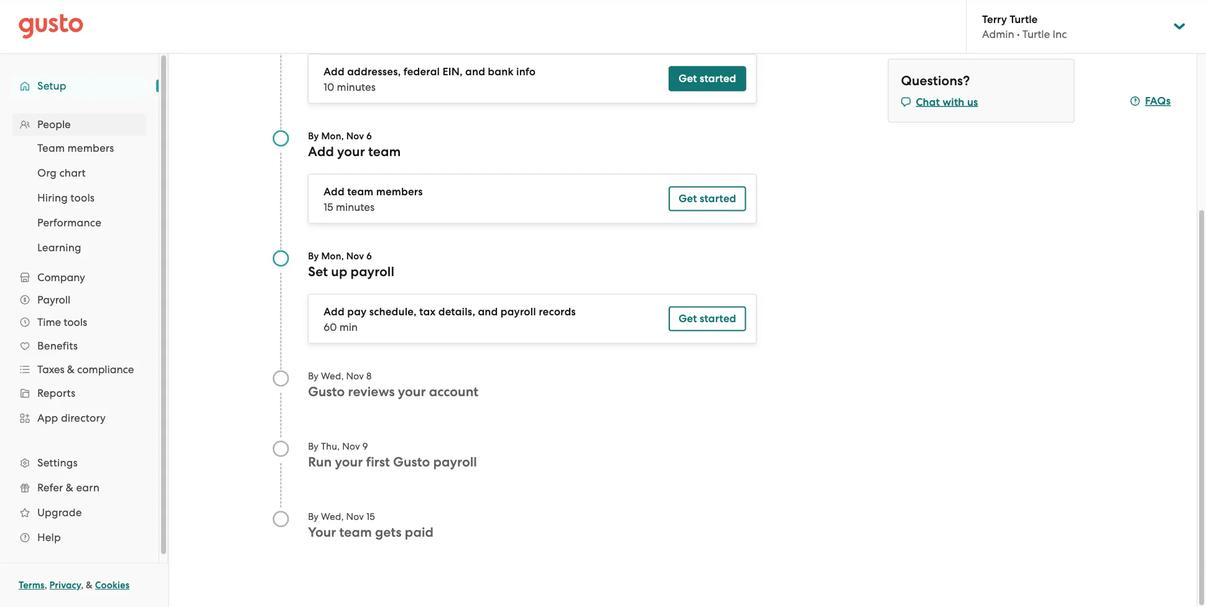 Task type: locate. For each thing, give the bounding box(es) containing it.
your inside by mon, nov 6 add your team
[[337, 144, 365, 160]]

0 vertical spatial mon,
[[321, 131, 344, 142]]

0 vertical spatial and
[[466, 66, 486, 78]]

1 list from the top
[[0, 113, 159, 550]]

1 vertical spatial &
[[66, 482, 73, 494]]

account
[[429, 384, 479, 400]]

by
[[308, 131, 319, 142], [308, 251, 319, 262], [308, 371, 319, 382], [308, 441, 319, 452], [308, 512, 319, 523]]

hiring tools
[[37, 192, 95, 204]]

home image
[[19, 14, 83, 39]]

add inside by mon, nov 6 add your team
[[308, 144, 334, 160]]

1 horizontal spatial members
[[376, 186, 423, 199]]

2 vertical spatial payroll
[[434, 455, 477, 470]]

mon, for up
[[321, 251, 344, 262]]

1 horizontal spatial gusto
[[393, 455, 430, 470]]

minutes inside add addresses, federal ein, and bank info 10 minutes
[[337, 81, 376, 93]]

payroll inside by mon, nov 6 set up payroll
[[351, 264, 395, 280]]

6 for payroll
[[367, 251, 372, 262]]

add inside add pay schedule, tax details, and payroll records 60 min
[[324, 306, 345, 319]]

nov inside by thu, nov 9 run your first gusto payroll
[[342, 441, 360, 452]]

learning
[[37, 242, 81, 254]]

gusto right "first"
[[393, 455, 430, 470]]

0 vertical spatial gusto
[[308, 384, 345, 400]]

by inside by mon, nov 6 set up payroll
[[308, 251, 319, 262]]

wed, left '8'
[[321, 371, 344, 382]]

and right 'ein,' at the left of page
[[466, 66, 486, 78]]

, left privacy
[[45, 580, 47, 591]]

1 vertical spatial mon,
[[321, 251, 344, 262]]

questions?
[[902, 73, 971, 89]]

1 vertical spatial 6
[[367, 251, 372, 262]]

0 vertical spatial wed,
[[321, 371, 344, 382]]

circle blank image for your team gets paid
[[272, 511, 290, 528]]

members inside list
[[68, 142, 114, 154]]

by for add your team
[[308, 131, 319, 142]]

gusto inside by thu, nov 9 run your first gusto payroll
[[393, 455, 430, 470]]

pay
[[347, 306, 367, 319]]

0 vertical spatial payroll
[[351, 264, 395, 280]]

and inside add pay schedule, tax details, and payroll records 60 min
[[478, 306, 498, 319]]

•
[[1018, 28, 1021, 40]]

schedule,
[[370, 306, 417, 319]]

nov for your
[[346, 512, 364, 523]]

gusto
[[308, 384, 345, 400], [393, 455, 430, 470]]

mon,
[[321, 131, 344, 142], [321, 251, 344, 262]]

6
[[367, 131, 372, 142], [367, 251, 372, 262]]

chart
[[59, 167, 86, 179]]

2 vertical spatial team
[[340, 525, 372, 541]]

1 mon, from the top
[[321, 131, 344, 142]]

& for earn
[[66, 482, 73, 494]]

by inside by wed, nov 15 your team gets paid
[[308, 512, 319, 523]]

list
[[0, 113, 159, 550], [0, 136, 159, 260]]

0 horizontal spatial payroll
[[351, 264, 395, 280]]

6 inside by mon, nov 6 set up payroll
[[367, 251, 372, 262]]

by inside the by wed, nov 8 gusto reviews your account
[[308, 371, 319, 382]]

federal
[[404, 66, 440, 78]]

nov
[[346, 131, 364, 142], [346, 251, 364, 262], [346, 371, 364, 382], [342, 441, 360, 452], [346, 512, 364, 523]]

app directory link
[[12, 407, 146, 430]]

help link
[[12, 527, 146, 549]]

0 vertical spatial started
[[700, 73, 737, 85]]

0 vertical spatial get started
[[679, 73, 737, 85]]

2 vertical spatial get
[[679, 313, 698, 326]]

wed,
[[321, 371, 344, 382], [321, 512, 344, 523]]

1 vertical spatial circle blank image
[[272, 511, 290, 528]]

3 get started button from the top
[[669, 307, 747, 332]]

3 started from the top
[[700, 313, 737, 326]]

& inside dropdown button
[[67, 364, 75, 376]]

company
[[37, 271, 85, 284]]

2 vertical spatial started
[[700, 313, 737, 326]]

0 horizontal spatial members
[[68, 142, 114, 154]]

6 inside by mon, nov 6 add your team
[[367, 131, 372, 142]]

0 horizontal spatial gusto
[[308, 384, 345, 400]]

1 vertical spatial team
[[347, 186, 374, 199]]

15 inside add team members 15 minutes
[[324, 201, 333, 214]]

1 6 from the top
[[367, 131, 372, 142]]

1 horizontal spatial 15
[[367, 512, 375, 523]]

get started for payroll
[[679, 313, 737, 326]]

1 get started button from the top
[[669, 67, 747, 92]]

mon, inside by mon, nov 6 add your team
[[321, 131, 344, 142]]

2 6 from the top
[[367, 251, 372, 262]]

3 get started from the top
[[679, 313, 737, 326]]

org chart link
[[22, 162, 146, 184]]

0 vertical spatial team
[[368, 144, 401, 160]]

0 vertical spatial tools
[[71, 192, 95, 204]]

wed, inside the by wed, nov 8 gusto reviews your account
[[321, 371, 344, 382]]

refer & earn
[[37, 482, 100, 494]]

turtle up the •
[[1010, 13, 1038, 25]]

& left cookies button
[[86, 580, 93, 591]]

wed, up your
[[321, 512, 344, 523]]

15 inside by wed, nov 15 your team gets paid
[[367, 512, 375, 523]]

your inside by thu, nov 9 run your first gusto payroll
[[335, 455, 363, 470]]

nov inside by mon, nov 6 set up payroll
[[346, 251, 364, 262]]

0 vertical spatial 6
[[367, 131, 372, 142]]

and inside add addresses, federal ein, and bank info 10 minutes
[[466, 66, 486, 78]]

gusto left reviews
[[308, 384, 345, 400]]

first
[[366, 455, 390, 470]]

1 horizontal spatial ,
[[81, 580, 84, 591]]

by wed, nov 15 your team gets paid
[[308, 512, 434, 541]]

reports link
[[12, 382, 146, 405]]

get started
[[679, 73, 737, 85], [679, 193, 737, 205], [679, 313, 737, 326]]

cookies
[[95, 580, 130, 591]]

turtle right the •
[[1023, 28, 1051, 40]]

nov for add
[[346, 131, 364, 142]]

add team members 15 minutes
[[324, 186, 423, 214]]

2 started from the top
[[700, 193, 737, 205]]

minutes inside add team members 15 minutes
[[336, 201, 375, 214]]

1 get from the top
[[679, 73, 698, 85]]

1 horizontal spatial payroll
[[434, 455, 477, 470]]

0 vertical spatial &
[[67, 364, 75, 376]]

0 horizontal spatial ,
[[45, 580, 47, 591]]

by inside by thu, nov 9 run your first gusto payroll
[[308, 441, 319, 452]]

members
[[68, 142, 114, 154], [376, 186, 423, 199]]

1 wed, from the top
[[321, 371, 344, 382]]

bank
[[488, 66, 514, 78]]

inc
[[1053, 28, 1068, 40]]

1 vertical spatial tools
[[64, 316, 87, 329]]

mon, for your
[[321, 131, 344, 142]]

your right reviews
[[398, 384, 426, 400]]

3 by from the top
[[308, 371, 319, 382]]

4 by from the top
[[308, 441, 319, 452]]

team down by mon, nov 6 add your team
[[347, 186, 374, 199]]

1 vertical spatial wed,
[[321, 512, 344, 523]]

add inside add team members 15 minutes
[[324, 186, 345, 199]]

time tools button
[[12, 311, 146, 334]]

1 by from the top
[[308, 131, 319, 142]]

5 by from the top
[[308, 512, 319, 523]]

team members link
[[22, 137, 146, 159]]

by wed, nov 8 gusto reviews your account
[[308, 371, 479, 400]]

0 horizontal spatial 15
[[324, 201, 333, 214]]

mon, down 10
[[321, 131, 344, 142]]

0 vertical spatial minutes
[[337, 81, 376, 93]]

mon, up up
[[321, 251, 344, 262]]

& right taxes
[[67, 364, 75, 376]]

&
[[67, 364, 75, 376], [66, 482, 73, 494], [86, 580, 93, 591]]

upgrade
[[37, 507, 82, 519]]

time tools
[[37, 316, 87, 329]]

1 vertical spatial get started
[[679, 193, 737, 205]]

1 vertical spatial get
[[679, 193, 698, 205]]

1 vertical spatial get started button
[[669, 187, 747, 212]]

tools inside dropdown button
[[64, 316, 87, 329]]

app
[[37, 412, 58, 425]]

your for first
[[335, 455, 363, 470]]

mon, inside by mon, nov 6 set up payroll
[[321, 251, 344, 262]]

1 vertical spatial started
[[700, 193, 737, 205]]

2 circle blank image from the top
[[272, 511, 290, 528]]

company button
[[12, 266, 146, 289]]

members inside add team members 15 minutes
[[376, 186, 423, 199]]

1 vertical spatial and
[[478, 306, 498, 319]]

add for add team members
[[324, 186, 345, 199]]

0 vertical spatial get
[[679, 73, 698, 85]]

2 get started button from the top
[[669, 187, 747, 212]]

0 vertical spatial circle blank image
[[272, 370, 290, 388]]

1 vertical spatial minutes
[[336, 201, 375, 214]]

team up add team members 15 minutes
[[368, 144, 401, 160]]

your up add team members 15 minutes
[[337, 144, 365, 160]]

by for gusto reviews your account
[[308, 371, 319, 382]]

1 vertical spatial 15
[[367, 512, 375, 523]]

faqs
[[1146, 95, 1172, 107]]

tools for time tools
[[64, 316, 87, 329]]

refer & earn link
[[12, 477, 146, 499]]

nov inside the by wed, nov 8 gusto reviews your account
[[346, 371, 364, 382]]

chat with us
[[917, 96, 979, 109]]

6 for team
[[367, 131, 372, 142]]

team left gets
[[340, 525, 372, 541]]

by for set up payroll
[[308, 251, 319, 262]]

your down 9
[[335, 455, 363, 470]]

0 vertical spatial your
[[337, 144, 365, 160]]

2 mon, from the top
[[321, 251, 344, 262]]

tax
[[420, 306, 436, 319]]

0 vertical spatial get started button
[[669, 67, 747, 92]]

2 get started from the top
[[679, 193, 737, 205]]

org chart
[[37, 167, 86, 179]]

circle blank image
[[272, 370, 290, 388], [272, 511, 290, 528]]

1 vertical spatial your
[[398, 384, 426, 400]]

minutes
[[337, 81, 376, 93], [336, 201, 375, 214]]

records
[[539, 306, 576, 319]]

2 wed, from the top
[[321, 512, 344, 523]]

add
[[324, 66, 345, 78], [308, 144, 334, 160], [324, 186, 345, 199], [324, 306, 345, 319]]

& inside "link"
[[66, 482, 73, 494]]

list containing team members
[[0, 136, 159, 260]]

turtle
[[1010, 13, 1038, 25], [1023, 28, 1051, 40]]

payroll for up
[[351, 264, 395, 280]]

tools down 'payroll' dropdown button
[[64, 316, 87, 329]]

1 circle blank image from the top
[[272, 370, 290, 388]]

and right details,
[[478, 306, 498, 319]]

2 get from the top
[[679, 193, 698, 205]]

add for add addresses, federal ein, and bank info
[[324, 66, 345, 78]]

hiring tools link
[[22, 187, 146, 209]]

0 vertical spatial members
[[68, 142, 114, 154]]

minutes down addresses,
[[337, 81, 376, 93]]

3 get from the top
[[679, 313, 698, 326]]

1 vertical spatial members
[[376, 186, 423, 199]]

min
[[340, 321, 358, 334]]

& left earn
[[66, 482, 73, 494]]

nov inside by mon, nov 6 add your team
[[346, 131, 364, 142]]

up
[[331, 264, 348, 280]]

your
[[337, 144, 365, 160], [398, 384, 426, 400], [335, 455, 363, 470]]

payroll inside add pay schedule, tax details, and payroll records 60 min
[[501, 306, 537, 319]]

benefits
[[37, 340, 78, 352]]

2 by from the top
[[308, 251, 319, 262]]

tools for hiring tools
[[71, 192, 95, 204]]

add inside add addresses, federal ein, and bank info 10 minutes
[[324, 66, 345, 78]]

, left cookies button
[[81, 580, 84, 591]]

details,
[[439, 306, 476, 319]]

2 list from the top
[[0, 136, 159, 260]]

1 vertical spatial payroll
[[501, 306, 537, 319]]

0 vertical spatial 15
[[324, 201, 333, 214]]

2 vertical spatial get started
[[679, 313, 737, 326]]

2 vertical spatial your
[[335, 455, 363, 470]]

add for add pay schedule, tax details, and payroll records
[[324, 306, 345, 319]]

get started button
[[669, 67, 747, 92], [669, 187, 747, 212], [669, 307, 747, 332]]

wed, inside by wed, nov 15 your team gets paid
[[321, 512, 344, 523]]

2 horizontal spatial payroll
[[501, 306, 537, 319]]

15
[[324, 201, 333, 214], [367, 512, 375, 523]]

tools down org chart link on the left
[[71, 192, 95, 204]]

by inside by mon, nov 6 add your team
[[308, 131, 319, 142]]

2 vertical spatial get started button
[[669, 307, 747, 332]]

1 vertical spatial gusto
[[393, 455, 430, 470]]

1 get started from the top
[[679, 73, 737, 85]]

nov inside by wed, nov 15 your team gets paid
[[346, 512, 364, 523]]

minutes up by mon, nov 6 set up payroll
[[336, 201, 375, 214]]

terms
[[19, 580, 45, 591]]

performance
[[37, 217, 101, 229]]



Task type: vqa. For each thing, say whether or not it's contained in the screenshot.
In?
no



Task type: describe. For each thing, give the bounding box(es) containing it.
payroll button
[[12, 289, 146, 311]]

info
[[517, 66, 536, 78]]

directory
[[61, 412, 106, 425]]

by mon, nov 6 set up payroll
[[308, 251, 395, 280]]

payroll inside by thu, nov 9 run your first gusto payroll
[[434, 455, 477, 470]]

terms , privacy , & cookies
[[19, 580, 130, 591]]

with
[[943, 96, 965, 109]]

set
[[308, 264, 328, 280]]

1 started from the top
[[700, 73, 737, 85]]

time
[[37, 316, 61, 329]]

ein,
[[443, 66, 463, 78]]

privacy link
[[50, 580, 81, 591]]

8
[[367, 371, 372, 382]]

0 vertical spatial turtle
[[1010, 13, 1038, 25]]

circle blank image
[[272, 441, 290, 458]]

help
[[37, 532, 61, 544]]

1 vertical spatial turtle
[[1023, 28, 1051, 40]]

add pay schedule, tax details, and payroll records 60 min
[[324, 306, 576, 334]]

org
[[37, 167, 57, 179]]

team inside by mon, nov 6 add your team
[[368, 144, 401, 160]]

your inside the by wed, nov 8 gusto reviews your account
[[398, 384, 426, 400]]

settings
[[37, 457, 78, 469]]

app directory
[[37, 412, 106, 425]]

nov for run
[[342, 441, 360, 452]]

9
[[363, 441, 368, 452]]

reports
[[37, 387, 76, 400]]

by mon, nov 6 add your team
[[308, 131, 401, 160]]

get for team
[[679, 193, 698, 205]]

earn
[[76, 482, 100, 494]]

taxes
[[37, 364, 65, 376]]

setup
[[37, 80, 66, 92]]

paid
[[405, 525, 434, 541]]

chat
[[917, 96, 941, 109]]

run
[[308, 455, 332, 470]]

gets
[[375, 525, 402, 541]]

60
[[324, 321, 337, 334]]

terry
[[983, 13, 1008, 25]]

refer
[[37, 482, 63, 494]]

upgrade link
[[12, 502, 146, 524]]

privacy
[[50, 580, 81, 591]]

10
[[324, 81, 335, 93]]

wed, for gusto
[[321, 371, 344, 382]]

faqs button
[[1131, 94, 1172, 109]]

get started button for payroll
[[669, 307, 747, 332]]

15 for minutes
[[324, 201, 333, 214]]

chat with us button
[[902, 95, 979, 110]]

team inside by wed, nov 15 your team gets paid
[[340, 525, 372, 541]]

us
[[968, 96, 979, 109]]

learning link
[[22, 237, 146, 259]]

team
[[37, 142, 65, 154]]

taxes & compliance button
[[12, 359, 146, 381]]

performance link
[[22, 212, 146, 234]]

settings link
[[12, 452, 146, 474]]

reviews
[[348, 384, 395, 400]]

15 for your
[[367, 512, 375, 523]]

add addresses, federal ein, and bank info 10 minutes
[[324, 66, 536, 93]]

addresses,
[[347, 66, 401, 78]]

gusto inside the by wed, nov 8 gusto reviews your account
[[308, 384, 345, 400]]

gusto navigation element
[[0, 54, 159, 570]]

circle blank image for gusto reviews your account
[[272, 370, 290, 388]]

your for team
[[337, 144, 365, 160]]

1 , from the left
[[45, 580, 47, 591]]

wed, for your
[[321, 512, 344, 523]]

team members
[[37, 142, 114, 154]]

get started button for team
[[669, 187, 747, 212]]

nov for gusto
[[346, 371, 364, 382]]

started for payroll
[[700, 313, 737, 326]]

2 , from the left
[[81, 580, 84, 591]]

admin
[[983, 28, 1015, 40]]

hiring
[[37, 192, 68, 204]]

team inside add team members 15 minutes
[[347, 186, 374, 199]]

terms link
[[19, 580, 45, 591]]

get for payroll
[[679, 313, 698, 326]]

people button
[[12, 113, 146, 136]]

get started for team
[[679, 193, 737, 205]]

by for run your first gusto payroll
[[308, 441, 319, 452]]

nov for set
[[346, 251, 364, 262]]

people
[[37, 118, 71, 131]]

& for compliance
[[67, 364, 75, 376]]

setup link
[[12, 75, 146, 97]]

thu,
[[321, 441, 340, 452]]

by for your team gets paid
[[308, 512, 319, 523]]

2 vertical spatial &
[[86, 580, 93, 591]]

taxes & compliance
[[37, 364, 134, 376]]

started for team
[[700, 193, 737, 205]]

your
[[308, 525, 336, 541]]

payroll
[[37, 294, 70, 306]]

benefits link
[[12, 335, 146, 357]]

payroll for and
[[501, 306, 537, 319]]

terry turtle admin • turtle inc
[[983, 13, 1068, 40]]

list containing people
[[0, 113, 159, 550]]

compliance
[[77, 364, 134, 376]]

cookies button
[[95, 578, 130, 593]]

by thu, nov 9 run your first gusto payroll
[[308, 441, 477, 470]]



